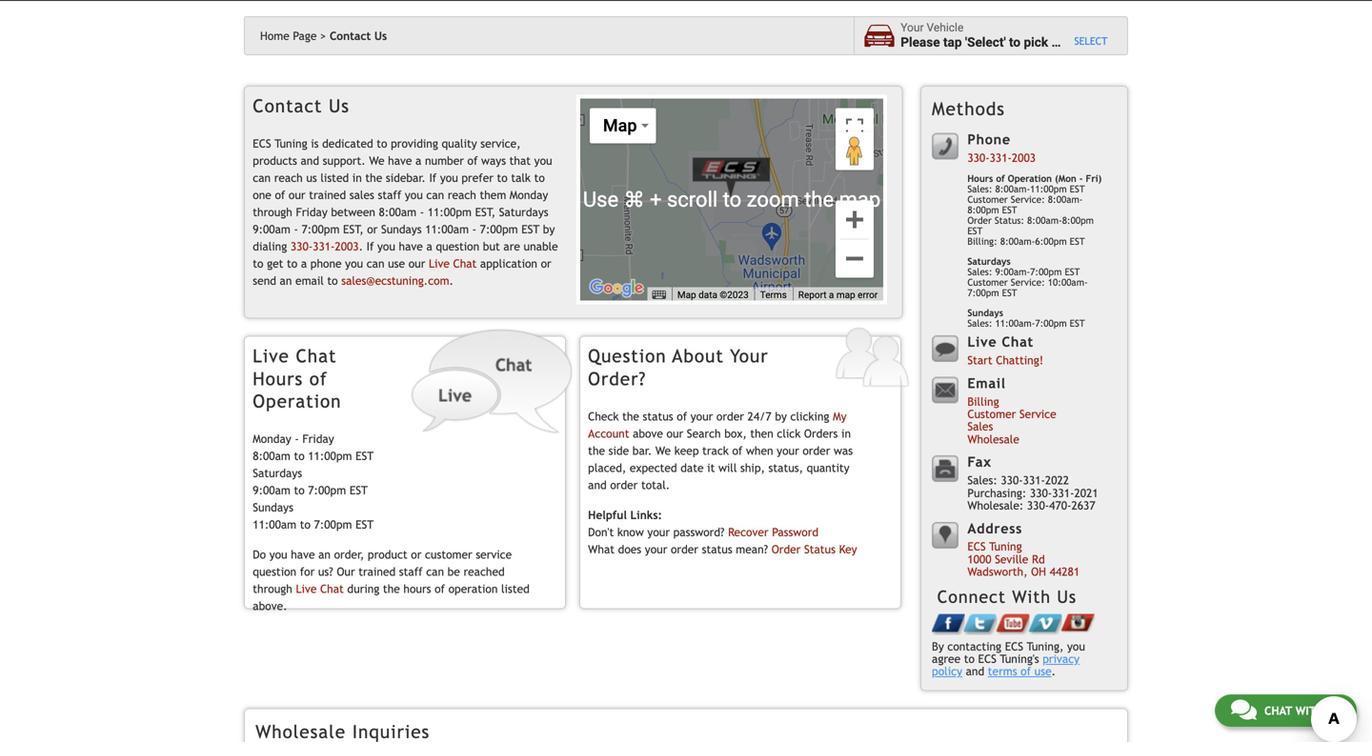 Task type: vqa. For each thing, say whether or not it's contained in the screenshot.
first 12,
no



Task type: describe. For each thing, give the bounding box(es) containing it.
through inside do you have an order, product or customer service question for us? our trained staff can be reached through
[[253, 583, 293, 596]]

order?
[[588, 368, 647, 389]]

be
[[448, 566, 460, 579]]

1 vertical spatial contact
[[253, 95, 323, 116]]

470-
[[1050, 499, 1072, 512]]

customer service link
[[968, 408, 1057, 421]]

11:00am-
[[996, 318, 1036, 329]]

330- right purchasing:
[[1030, 486, 1053, 500]]

0 horizontal spatial wholesale
[[256, 721, 346, 742]]

8:00am- down status:
[[1001, 236, 1036, 247]]

above our search box, then click orders in the side bar. we keep track of when your order was placed, expected date it will ship, status, quantity and order total.
[[588, 427, 853, 492]]

you right 'that'
[[534, 154, 553, 167]]

1000
[[968, 553, 992, 566]]

it
[[707, 461, 715, 475]]

wholesale:
[[968, 499, 1024, 512]]

status:
[[995, 215, 1025, 226]]

to inside by contacting ecs tuning, you agree to ecs tuning's
[[964, 653, 975, 666]]

support.
[[323, 154, 366, 167]]

1 horizontal spatial contact
[[330, 29, 371, 42]]

contacting
[[948, 640, 1002, 653]]

dialing
[[253, 240, 287, 253]]

listed inside during the hours of operation listed above.
[[501, 583, 530, 596]]

1 horizontal spatial est,
[[475, 206, 496, 219]]

trained inside do you have an order, product or customer service question for us? our trained staff can be reached through
[[359, 566, 396, 579]]

chat with us link
[[1215, 695, 1358, 727]]

8:00am inside "ecs tuning is dedicated to providing quality service, products and support. we have a number of ways that you can reach us listed in the sidebar. if you prefer to talk to one of our trained sales staff you can reach them monday through friday between 8:00am - 11:00pm est, saturdays 9:00am - 7:00pm est, or sundays 11:00am - 7:00pm est by dialing"
[[379, 206, 417, 219]]

status inside helpful links: don't know your password? recover password what does your order status mean? order status key
[[702, 543, 733, 556]]

331- inside phone 330-331-2003 hours of operation (mon - fri) sales: 8:00am-11:00pm est customer service: 8:00am- 8:00pm est order status: 8:00am-8:00pm est billing: 8:00am-6:00pm est saturdays sales: 9:00am-7:00pm est customer service: 10:00am- 7:00pm est sundays sales: 11:00am-7:00pm est
[[990, 151, 1012, 164]]

dedicated
[[322, 137, 373, 150]]

wholesale inquiries
[[256, 721, 430, 742]]

330- down 2022
[[1028, 499, 1050, 512]]

1 horizontal spatial live chat link
[[429, 257, 477, 270]]

chat down us?
[[320, 583, 344, 596]]

by contacting ecs tuning, you agree to ecs tuning's
[[932, 640, 1086, 666]]

us down 44281
[[1058, 587, 1077, 607]]

products
[[253, 154, 297, 167]]

placed,
[[588, 461, 627, 475]]

my
[[833, 410, 847, 423]]

your up 'search'
[[691, 410, 713, 423]]

orders
[[804, 427, 838, 440]]

between
[[331, 206, 376, 219]]

key
[[839, 543, 858, 556]]

address
[[968, 521, 1023, 536]]

of inside phone 330-331-2003 hours of operation (mon - fri) sales: 8:00am-11:00pm est customer service: 8:00am- 8:00pm est order status: 8:00am-8:00pm est billing: 8:00am-6:00pm est saturdays sales: 9:00am-7:00pm est customer service: 10:00am- 7:00pm est sundays sales: 11:00am-7:00pm est
[[996, 173, 1005, 184]]

330- up wholesale:
[[1001, 474, 1024, 487]]

you down sidebar.
[[405, 188, 423, 202]]

friday inside "ecs tuning is dedicated to providing quality service, products and support. we have a number of ways that you can reach us listed in the sidebar. if you prefer to talk to one of our trained sales staff you can reach them monday through friday between 8:00am - 11:00pm est, saturdays 9:00am - 7:00pm est, or sundays 11:00am - 7:00pm est by dialing"
[[296, 206, 328, 219]]

sidebar.
[[386, 171, 426, 185]]

keep
[[675, 444, 699, 457]]

fri)
[[1086, 173, 1102, 184]]

live inside live chat start chatting!
[[968, 334, 997, 350]]

1 vertical spatial contact us
[[253, 95, 350, 116]]

customer
[[425, 548, 473, 562]]

0 vertical spatial 330-331-2003 link
[[968, 151, 1036, 164]]

terms link
[[760, 289, 787, 301]]

9:00am-
[[996, 267, 1031, 278]]

agree
[[932, 653, 961, 666]]

we for support.
[[369, 154, 385, 167]]

phone 330-331-2003 hours of operation (mon - fri) sales: 8:00am-11:00pm est customer service: 8:00am- 8:00pm est order status: 8:00am-8:00pm est billing: 8:00am-6:00pm est saturdays sales: 9:00am-7:00pm est customer service: 10:00am- 7:00pm est sundays sales: 11:00am-7:00pm est
[[968, 132, 1102, 329]]

select link
[[1075, 35, 1108, 48]]

live down for
[[296, 583, 317, 596]]

1 vertical spatial operation
[[253, 391, 342, 412]]

with
[[1296, 704, 1324, 718]]

during
[[347, 583, 380, 596]]

1 vertical spatial use
[[1035, 665, 1052, 679]]

terms of use link
[[988, 665, 1052, 679]]

product
[[368, 548, 408, 562]]

8:00am- up 6:00pm
[[1028, 215, 1063, 226]]

pick
[[1024, 35, 1049, 50]]

- inside monday - friday 8:00am to 11:00pm est saturdays 9:00am to 7:00pm est sundays 11:00am to 7:00pm est
[[295, 432, 299, 446]]

your inside question about your order?
[[731, 346, 769, 367]]

live chat start chatting!
[[968, 334, 1044, 367]]

an for email
[[280, 274, 292, 288]]

chat inside live chat start chatting!
[[1002, 334, 1034, 350]]

box,
[[725, 427, 747, 440]]

- down prefer
[[473, 223, 477, 236]]

a up email
[[301, 257, 307, 270]]

0 vertical spatial reach
[[274, 171, 303, 185]]

fax
[[968, 454, 992, 470]]

'select'
[[966, 35, 1006, 50]]

est inside "ecs tuning is dedicated to providing quality service, products and support. we have a number of ways that you can reach us listed in the sidebar. if you prefer to talk to one of our trained sales staff you can reach them monday through friday between 8:00am - 11:00pm est, saturdays 9:00am - 7:00pm est, or sundays 11:00am - 7:00pm est by dialing"
[[522, 223, 540, 236]]

account
[[588, 427, 630, 440]]

sales
[[350, 188, 375, 202]]

10:00am-
[[1048, 277, 1088, 288]]

1 vertical spatial by
[[775, 410, 787, 423]]

will
[[719, 461, 737, 475]]

oh
[[1032, 565, 1047, 579]]

or inside do you have an order, product or customer service question for us? our trained staff can be reached through
[[411, 548, 422, 562]]

billing:
[[968, 236, 998, 247]]

friday inside monday - friday 8:00am to 11:00pm est saturdays 9:00am to 7:00pm est sundays 11:00am to 7:00pm est
[[303, 432, 334, 446]]

page
[[293, 29, 317, 42]]

2 horizontal spatial .
[[1052, 665, 1056, 679]]

0 vertical spatial contact us
[[330, 29, 387, 42]]

in inside "ecs tuning is dedicated to providing quality service, products and support. we have a number of ways that you can reach us listed in the sidebar. if you prefer to talk to one of our trained sales staff you can reach them monday through friday between 8:00am - 11:00pm est, saturdays 9:00am - 7:00pm est, or sundays 11:00am - 7:00pm est by dialing"
[[353, 171, 362, 185]]

but
[[483, 240, 500, 253]]

a inside "ecs tuning is dedicated to providing quality service, products and support. we have a number of ways that you can reach us listed in the sidebar. if you prefer to talk to one of our trained sales staff you can reach them monday through friday between 8:00am - 11:00pm est, saturdays 9:00am - 7:00pm est, or sundays 11:00am - 7:00pm est by dialing"
[[416, 154, 422, 167]]

password
[[772, 526, 819, 539]]

you down number
[[440, 171, 458, 185]]

links:
[[631, 509, 662, 522]]

send
[[253, 274, 276, 288]]

8:00am- up status:
[[996, 184, 1031, 195]]

trained inside "ecs tuning is dedicated to providing quality service, products and support. we have a number of ways that you can reach us listed in the sidebar. if you prefer to talk to one of our trained sales staff you can reach them monday through friday between 8:00am - 11:00pm est, saturdays 9:00am - 7:00pm est, or sundays 11:00am - 7:00pm est by dialing"
[[309, 188, 346, 202]]

can up one
[[253, 171, 271, 185]]

application
[[480, 257, 538, 270]]

don't
[[588, 526, 614, 539]]

hours inside live chat hours of operation
[[253, 368, 303, 389]]

password?
[[674, 526, 725, 539]]

0 horizontal spatial 8:00pm
[[968, 205, 1000, 216]]

1 vertical spatial live chat
[[296, 583, 344, 596]]

. inside . if you have a question but are unable to get to a phone you can use our
[[359, 240, 363, 253]]

comments image
[[1232, 699, 1257, 722]]

map for map
[[603, 116, 637, 136]]

map button
[[590, 108, 656, 144]]

chat left application
[[453, 257, 477, 270]]

8:00am inside monday - friday 8:00am to 11:00pm est saturdays 9:00am to 7:00pm est sundays 11:00am to 7:00pm est
[[253, 450, 291, 463]]

by
[[932, 640, 944, 653]]

0 horizontal spatial 2003
[[335, 240, 359, 253]]

2022
[[1046, 474, 1070, 487]]

question inside do you have an order, product or customer service question for us? our trained staff can be reached through
[[253, 566, 297, 579]]

order down orders
[[803, 444, 831, 457]]

your down links:
[[648, 526, 670, 539]]

report a map error
[[799, 289, 878, 301]]

staff inside do you have an order, product or customer service question for us? our trained staff can be reached through
[[399, 566, 423, 579]]

our inside above our search box, then click orders in the side bar. we keep track of when your order was placed, expected date it will ship, status, quantity and order total.
[[667, 427, 684, 440]]

ecs tuning is dedicated to providing quality service, products and support. we have a number of ways that you can reach us listed in the sidebar. if you prefer to talk to one of our trained sales staff you can reach them monday through friday between 8:00am - 11:00pm est, saturdays 9:00am - 7:00pm est, or sundays 11:00am - 7:00pm est by dialing
[[253, 137, 555, 253]]

ways
[[481, 154, 506, 167]]

1 vertical spatial live chat link
[[296, 583, 344, 596]]

9:00am inside monday - friday 8:00am to 11:00pm est saturdays 9:00am to 7:00pm est sundays 11:00am to 7:00pm est
[[253, 484, 291, 497]]

sales
[[968, 420, 994, 433]]

phone
[[311, 257, 342, 270]]

status
[[805, 543, 836, 556]]

recover password link
[[728, 526, 819, 539]]

live up the sales@ecstuning.com .
[[429, 257, 450, 270]]

map region
[[580, 99, 884, 301]]

email
[[296, 274, 324, 288]]

question inside . if you have a question but are unable to get to a phone you can use our
[[436, 240, 480, 253]]

reached
[[464, 566, 505, 579]]

order,
[[334, 548, 364, 562]]

billing
[[968, 395, 1000, 408]]

1 vertical spatial .
[[450, 274, 454, 288]]

- up 330-331-2003
[[294, 223, 298, 236]]

1 horizontal spatial live chat
[[429, 257, 477, 270]]

2 vertical spatial and
[[966, 665, 985, 679]]

ecs inside address ecs tuning 1000 seville rd wadsworth, oh 44281
[[968, 540, 986, 554]]

and inside above our search box, then click orders in the side bar. we keep track of when your order was placed, expected date it will ship, status, quantity and order total.
[[588, 478, 607, 492]]

us right 'page'
[[374, 29, 387, 42]]

is
[[311, 137, 319, 150]]

providing
[[391, 137, 438, 150]]

tuning inside address ecs tuning 1000 seville rd wadsworth, oh 44281
[[990, 540, 1023, 554]]

can down number
[[427, 188, 444, 202]]

a up application or send an email to
[[427, 240, 433, 253]]

1 service: from the top
[[1011, 194, 1046, 205]]

of inside above our search box, then click orders in the side bar. we keep track of when your order was placed, expected date it will ship, status, quantity and order total.
[[733, 444, 743, 457]]

home page link
[[260, 29, 326, 42]]

44281
[[1050, 565, 1080, 579]]

email billing customer service sales wholesale
[[968, 376, 1057, 446]]

24/7
[[748, 410, 772, 423]]

live chat hours of operation
[[253, 346, 342, 412]]

error
[[858, 289, 878, 301]]

us
[[306, 171, 317, 185]]

your inside your vehicle please tap 'select' to pick a vehicle
[[901, 21, 924, 34]]

you inside by contacting ecs tuning, you agree to ecs tuning's
[[1068, 640, 1086, 653]]

saturdays inside phone 330-331-2003 hours of operation (mon - fri) sales: 8:00am-11:00pm est customer service: 8:00am- 8:00pm est order status: 8:00am-8:00pm est billing: 8:00am-6:00pm est saturdays sales: 9:00am-7:00pm est customer service: 10:00am- 7:00pm est sundays sales: 11:00am-7:00pm est
[[968, 256, 1011, 267]]

your inside above our search box, then click orders in the side bar. we keep track of when your order was placed, expected date it will ship, status, quantity and order total.
[[777, 444, 800, 457]]

order down placed,
[[610, 478, 638, 492]]

order inside phone 330-331-2003 hours of operation (mon - fri) sales: 8:00am-11:00pm est customer service: 8:00am- 8:00pm est order status: 8:00am-8:00pm est billing: 8:00am-6:00pm est saturdays sales: 9:00am-7:00pm est customer service: 10:00am- 7:00pm est sundays sales: 11:00am-7:00pm est
[[968, 215, 992, 226]]

order up box,
[[717, 410, 744, 423]]

us right with
[[1328, 704, 1341, 718]]

1 vertical spatial 330-331-2003 link
[[291, 240, 359, 253]]

or inside application or send an email to
[[541, 257, 552, 270]]

clicking
[[791, 410, 830, 423]]

- down sidebar.
[[420, 206, 424, 219]]



Task type: locate. For each thing, give the bounding box(es) containing it.
if inside "ecs tuning is dedicated to providing quality service, products and support. we have a number of ways that you can reach us listed in the sidebar. if you prefer to talk to one of our trained sales staff you can reach them monday through friday between 8:00am - 11:00pm est, saturdays 9:00am - 7:00pm est, or sundays 11:00am - 7:00pm est by dialing"
[[429, 171, 437, 185]]

1 horizontal spatial monday
[[510, 188, 548, 202]]

1 vertical spatial question
[[253, 566, 297, 579]]

helpful
[[588, 509, 627, 522]]

1 horizontal spatial sundays
[[381, 223, 422, 236]]

1 vertical spatial have
[[399, 240, 423, 253]]

est, down between
[[343, 223, 364, 236]]

vehicle
[[927, 21, 964, 34]]

your right does
[[645, 543, 668, 556]]

staff up hours
[[399, 566, 423, 579]]

phone
[[968, 132, 1011, 147]]

chat
[[453, 257, 477, 270], [1002, 334, 1034, 350], [296, 346, 337, 367], [320, 583, 344, 596], [1265, 704, 1293, 718]]

a left map
[[829, 289, 834, 301]]

0 vertical spatial 11:00am
[[425, 223, 469, 236]]

sundays
[[381, 223, 422, 236], [968, 308, 1004, 319], [253, 501, 294, 514]]

expected
[[630, 461, 677, 475]]

0 horizontal spatial operation
[[253, 391, 342, 412]]

0 vertical spatial operation
[[1008, 173, 1053, 184]]

map for map data ©2023
[[678, 289, 697, 301]]

tuning inside "ecs tuning is dedicated to providing quality service, products and support. we have a number of ways that you can reach us listed in the sidebar. if you prefer to talk to one of our trained sales staff you can reach them monday through friday between 8:00am - 11:00pm est, saturdays 9:00am - 7:00pm est, or sundays 11:00am - 7:00pm est by dialing"
[[275, 137, 308, 150]]

0 vertical spatial est,
[[475, 206, 496, 219]]

you up application or send an email to
[[378, 240, 396, 253]]

check the status of your order 24/7 by clicking
[[588, 410, 833, 423]]

live inside live chat hours of operation
[[253, 346, 290, 367]]

order up billing:
[[968, 215, 992, 226]]

trained
[[309, 188, 346, 202], [359, 566, 396, 579]]

reach down products
[[274, 171, 303, 185]]

est, down 'them'
[[475, 206, 496, 219]]

if
[[429, 171, 437, 185], [367, 240, 374, 253]]

you right the phone
[[345, 257, 363, 270]]

0 horizontal spatial our
[[289, 188, 306, 202]]

can left "be"
[[426, 566, 444, 579]]

can up 'sales@ecstuning.com'
[[367, 257, 385, 270]]

have up sidebar.
[[388, 154, 412, 167]]

1 vertical spatial through
[[253, 583, 293, 596]]

map data ©2023
[[678, 289, 749, 301]]

0 vertical spatial your
[[901, 21, 924, 34]]

monday - friday 8:00am to 11:00pm est saturdays 9:00am to 7:00pm est sundays 11:00am to 7:00pm est
[[253, 432, 374, 532]]

us?
[[318, 566, 333, 579]]

330-331-2003 link up the phone
[[291, 240, 359, 253]]

through inside "ecs tuning is dedicated to providing quality service, products and support. we have a number of ways that you can reach us listed in the sidebar. if you prefer to talk to one of our trained sales staff you can reach them monday through friday between 8:00am - 11:00pm est, saturdays 9:00am - 7:00pm est, or sundays 11:00am - 7:00pm est by dialing"
[[253, 206, 293, 219]]

your
[[901, 21, 924, 34], [731, 346, 769, 367]]

the up above
[[623, 410, 640, 423]]

in
[[353, 171, 362, 185], [842, 427, 851, 440]]

or inside "ecs tuning is dedicated to providing quality service, products and support. we have a number of ways that you can reach us listed in the sidebar. if you prefer to talk to one of our trained sales staff you can reach them monday through friday between 8:00am - 11:00pm est, saturdays 9:00am - 7:00pm est, or sundays 11:00am - 7:00pm est by dialing"
[[367, 223, 378, 236]]

map
[[837, 289, 856, 301]]

contact us up is
[[253, 95, 350, 116]]

operation up monday - friday 8:00am to 11:00pm est saturdays 9:00am to 7:00pm est sundays 11:00am to 7:00pm est
[[253, 391, 342, 412]]

1 horizontal spatial or
[[411, 548, 422, 562]]

1 vertical spatial map
[[678, 289, 697, 301]]

live chat link left application
[[429, 257, 477, 270]]

0 vertical spatial status
[[643, 410, 674, 423]]

1 vertical spatial in
[[842, 427, 851, 440]]

. down tuning,
[[1052, 665, 1056, 679]]

0 vertical spatial monday
[[510, 188, 548, 202]]

service
[[1020, 408, 1057, 421]]

sundays up do
[[253, 501, 294, 514]]

sales: down phone
[[968, 184, 993, 195]]

fax sales: 330-331-2022 purchasing: 330-331-2021 wholesale: 330-470-2637
[[968, 454, 1099, 512]]

order down password?
[[671, 543, 699, 556]]

saturdays inside "ecs tuning is dedicated to providing quality service, products and support. we have a number of ways that you can reach us listed in the sidebar. if you prefer to talk to one of our trained sales staff you can reach them monday through friday between 8:00am - 11:00pm est, saturdays 9:00am - 7:00pm est, or sundays 11:00am - 7:00pm est by dialing"
[[499, 206, 549, 219]]

9:00am up do
[[253, 484, 291, 497]]

number
[[425, 154, 464, 167]]

please
[[901, 35, 941, 50]]

11:00am inside "ecs tuning is dedicated to providing quality service, products and support. we have a number of ways that you can reach us listed in the sidebar. if you prefer to talk to one of our trained sales staff you can reach them monday through friday between 8:00am - 11:00pm est, saturdays 9:00am - 7:00pm est, or sundays 11:00am - 7:00pm est by dialing"
[[425, 223, 469, 236]]

and up us on the left of the page
[[301, 154, 319, 167]]

2 vertical spatial saturdays
[[253, 467, 302, 480]]

sundays inside phone 330-331-2003 hours of operation (mon - fri) sales: 8:00am-11:00pm est customer service: 8:00am- 8:00pm est order status: 8:00am-8:00pm est billing: 8:00am-6:00pm est saturdays sales: 9:00am-7:00pm est customer service: 10:00am- 7:00pm est sundays sales: 11:00am-7:00pm est
[[968, 308, 1004, 319]]

of inside live chat hours of operation
[[310, 368, 328, 389]]

9:00am up dialing
[[253, 223, 291, 236]]

of inside during the hours of operation listed above.
[[435, 583, 445, 596]]

through up above.
[[253, 583, 293, 596]]

1 horizontal spatial in
[[842, 427, 851, 440]]

we inside above our search box, then click orders in the side bar. we keep track of when your order was placed, expected date it will ship, status, quantity and order total.
[[656, 444, 671, 457]]

2 vertical spatial have
[[291, 548, 315, 562]]

tuning,
[[1027, 640, 1064, 653]]

0 vertical spatial staff
[[378, 188, 402, 202]]

saturdays
[[499, 206, 549, 219], [968, 256, 1011, 267], [253, 467, 302, 480]]

ecs inside "ecs tuning is dedicated to providing quality service, products and support. we have a number of ways that you can reach us listed in the sidebar. if you prefer to talk to one of our trained sales staff you can reach them monday through friday between 8:00am - 11:00pm est, saturdays 9:00am - 7:00pm est, or sundays 11:00am - 7:00pm est by dialing"
[[253, 137, 271, 150]]

0 horizontal spatial use
[[388, 257, 405, 270]]

saturdays down billing:
[[968, 256, 1011, 267]]

2 vertical spatial 11:00pm
[[308, 450, 352, 463]]

1 horizontal spatial operation
[[1008, 173, 1053, 184]]

1 vertical spatial we
[[656, 444, 671, 457]]

1 vertical spatial status
[[702, 543, 733, 556]]

. down between
[[359, 240, 363, 253]]

listed down support.
[[321, 171, 349, 185]]

the up placed,
[[588, 444, 605, 457]]

2 9:00am from the top
[[253, 484, 291, 497]]

start chatting! link
[[968, 354, 1044, 367]]

trained down product
[[359, 566, 396, 579]]

0 vertical spatial hours
[[968, 173, 994, 184]]

0 vertical spatial 8:00am
[[379, 206, 417, 219]]

sundays up . if you have a question but are unable to get to a phone you can use our
[[381, 223, 422, 236]]

saturdays up do
[[253, 467, 302, 480]]

0 horizontal spatial we
[[369, 154, 385, 167]]

0 vertical spatial live chat
[[429, 257, 477, 270]]

1 customer from the top
[[968, 194, 1008, 205]]

use up the sales@ecstuning.com .
[[388, 257, 405, 270]]

have inside . if you have a question but are unable to get to a phone you can use our
[[399, 240, 423, 253]]

0 vertical spatial live chat link
[[429, 257, 477, 270]]

2 through from the top
[[253, 583, 293, 596]]

2 horizontal spatial sundays
[[968, 308, 1004, 319]]

0 horizontal spatial monday
[[253, 432, 291, 446]]

1 vertical spatial tuning
[[990, 540, 1023, 554]]

our up keep
[[667, 427, 684, 440]]

contact
[[330, 29, 371, 42], [253, 95, 323, 116]]

wholesale inside email billing customer service sales wholesale
[[968, 433, 1020, 446]]

monday inside "ecs tuning is dedicated to providing quality service, products and support. we have a number of ways that you can reach us listed in the sidebar. if you prefer to talk to one of our trained sales staff you can reach them monday through friday between 8:00am - 11:00pm est, saturdays 9:00am - 7:00pm est, or sundays 11:00am - 7:00pm est by dialing"
[[510, 188, 548, 202]]

bar.
[[633, 444, 652, 457]]

9:00am inside "ecs tuning is dedicated to providing quality service, products and support. we have a number of ways that you can reach us listed in the sidebar. if you prefer to talk to one of our trained sales staff you can reach them monday through friday between 8:00am - 11:00pm est, saturdays 9:00am - 7:00pm est, or sundays 11:00am - 7:00pm est by dialing"
[[253, 223, 291, 236]]

then
[[751, 427, 774, 440]]

status down password?
[[702, 543, 733, 556]]

keyboard shortcuts image
[[653, 291, 666, 299]]

0 horizontal spatial an
[[280, 274, 292, 288]]

monday inside monday - friday 8:00am to 11:00pm est saturdays 9:00am to 7:00pm est sundays 11:00am to 7:00pm est
[[253, 432, 291, 446]]

1 vertical spatial hours
[[253, 368, 303, 389]]

0 horizontal spatial status
[[643, 410, 674, 423]]

1 vertical spatial if
[[367, 240, 374, 253]]

1 sales: from the top
[[968, 184, 993, 195]]

0 horizontal spatial tuning
[[275, 137, 308, 150]]

does
[[618, 543, 642, 556]]

8:00pm up 6:00pm
[[1063, 215, 1094, 226]]

in inside above our search box, then click orders in the side bar. we keep track of when your order was placed, expected date it will ship, status, quantity and order total.
[[842, 427, 851, 440]]

above.
[[253, 600, 287, 613]]

330-331-2003 link down phone
[[968, 151, 1036, 164]]

1 horizontal spatial status
[[702, 543, 733, 556]]

0 horizontal spatial your
[[731, 346, 769, 367]]

2637
[[1072, 499, 1096, 512]]

sundays inside "ecs tuning is dedicated to providing quality service, products and support. we have a number of ways that you can reach us listed in the sidebar. if you prefer to talk to one of our trained sales staff you can reach them monday through friday between 8:00am - 11:00pm est, saturdays 9:00am - 7:00pm est, or sundays 11:00am - 7:00pm est by dialing"
[[381, 223, 422, 236]]

us up dedicated
[[329, 95, 350, 116]]

a inside your vehicle please tap 'select' to pick a vehicle
[[1052, 35, 1059, 50]]

our inside . if you have a question but are unable to get to a phone you can use our
[[409, 257, 426, 270]]

0 vertical spatial an
[[280, 274, 292, 288]]

11:00am inside monday - friday 8:00am to 11:00pm est saturdays 9:00am to 7:00pm est sundays 11:00am to 7:00pm est
[[253, 518, 297, 532]]

order
[[717, 410, 744, 423], [803, 444, 831, 457], [610, 478, 638, 492], [671, 543, 699, 556]]

the inside "ecs tuning is dedicated to providing quality service, products and support. we have a number of ways that you can reach us listed in the sidebar. if you prefer to talk to one of our trained sales staff you can reach them monday through friday between 8:00am - 11:00pm est, saturdays 9:00am - 7:00pm est, or sundays 11:00am - 7:00pm est by dialing"
[[365, 171, 383, 185]]

11:00pm inside "ecs tuning is dedicated to providing quality service, products and support. we have a number of ways that you can reach us listed in the sidebar. if you prefer to talk to one of our trained sales staff you can reach them monday through friday between 8:00am - 11:00pm est, saturdays 9:00am - 7:00pm est, or sundays 11:00am - 7:00pm est by dialing"
[[428, 206, 472, 219]]

8:00pm
[[968, 205, 1000, 216], [1063, 215, 1094, 226]]

reach down prefer
[[448, 188, 477, 202]]

saturdays down talk
[[499, 206, 549, 219]]

service:
[[1011, 194, 1046, 205], [1011, 277, 1046, 288]]

saturdays inside monday - friday 8:00am to 11:00pm est saturdays 9:00am to 7:00pm est sundays 11:00am to 7:00pm est
[[253, 467, 302, 480]]

1 vertical spatial 11:00am
[[253, 518, 297, 532]]

1 vertical spatial order
[[772, 543, 801, 556]]

friday down live chat hours of operation
[[303, 432, 334, 446]]

1 horizontal spatial 2003
[[1012, 151, 1036, 164]]

the up sales
[[365, 171, 383, 185]]

status up above
[[643, 410, 674, 423]]

contact up is
[[253, 95, 323, 116]]

1 horizontal spatial question
[[436, 240, 480, 253]]

2 vertical spatial customer
[[968, 408, 1016, 421]]

to inside your vehicle please tap 'select' to pick a vehicle
[[1010, 35, 1021, 50]]

service: left 10:00am-
[[1011, 277, 1046, 288]]

we inside "ecs tuning is dedicated to providing quality service, products and support. we have a number of ways that you can reach us listed in the sidebar. if you prefer to talk to one of our trained sales staff you can reach them monday through friday between 8:00am - 11:00pm est, saturdays 9:00am - 7:00pm est, or sundays 11:00am - 7:00pm est by dialing"
[[369, 154, 385, 167]]

when
[[746, 444, 774, 457]]

or down unable
[[541, 257, 552, 270]]

1 vertical spatial service:
[[1011, 277, 1046, 288]]

11:00pm
[[1031, 184, 1067, 195], [428, 206, 472, 219], [308, 450, 352, 463]]

by inside "ecs tuning is dedicated to providing quality service, products and support. we have a number of ways that you can reach us listed in the sidebar. if you prefer to talk to one of our trained sales staff you can reach them monday through friday between 8:00am - 11:00pm est, saturdays 9:00am - 7:00pm est, or sundays 11:00am - 7:00pm est by dialing"
[[543, 223, 555, 236]]

0 vertical spatial map
[[603, 116, 637, 136]]

friday down us on the left of the page
[[296, 206, 328, 219]]

1 horizontal spatial hours
[[968, 173, 994, 184]]

hours inside phone 330-331-2003 hours of operation (mon - fri) sales: 8:00am-11:00pm est customer service: 8:00am- 8:00pm est order status: 8:00am-8:00pm est billing: 8:00am-6:00pm est saturdays sales: 9:00am-7:00pm est customer service: 10:00am- 7:00pm est sundays sales: 11:00am-7:00pm est
[[968, 173, 994, 184]]

sales: inside fax sales: 330-331-2022 purchasing: 330-331-2021 wholesale: 330-470-2637
[[968, 474, 998, 487]]

your right about
[[731, 346, 769, 367]]

staff
[[378, 188, 402, 202], [399, 566, 423, 579]]

0 horizontal spatial in
[[353, 171, 362, 185]]

0 vertical spatial 11:00pm
[[1031, 184, 1067, 195]]

0 horizontal spatial order
[[772, 543, 801, 556]]

wadsworth,
[[968, 565, 1028, 579]]

an for order,
[[319, 548, 331, 562]]

est
[[1070, 184, 1085, 195], [1003, 205, 1018, 216], [522, 223, 540, 236], [968, 226, 983, 237], [1070, 236, 1085, 247], [1065, 267, 1080, 278], [1003, 288, 1018, 299], [1070, 318, 1085, 329], [356, 450, 374, 463], [350, 484, 368, 497], [356, 518, 374, 532]]

2 sales: from the top
[[968, 267, 993, 278]]

2003 inside phone 330-331-2003 hours of operation (mon - fri) sales: 8:00am-11:00pm est customer service: 8:00am- 8:00pm est order status: 8:00am-8:00pm est billing: 8:00am-6:00pm est saturdays sales: 9:00am-7:00pm est customer service: 10:00am- 7:00pm est sundays sales: 11:00am-7:00pm est
[[1012, 151, 1036, 164]]

our inside "ecs tuning is dedicated to providing quality service, products and support. we have a number of ways that you can reach us listed in the sidebar. if you prefer to talk to one of our trained sales staff you can reach them monday through friday between 8:00am - 11:00pm est, saturdays 9:00am - 7:00pm est, or sundays 11:00am - 7:00pm est by dialing"
[[289, 188, 306, 202]]

1 horizontal spatial .
[[450, 274, 454, 288]]

3 sales: from the top
[[968, 318, 993, 329]]

ecs tuning image
[[685, 152, 780, 200]]

our up the sales@ecstuning.com .
[[409, 257, 426, 270]]

we for bar.
[[656, 444, 671, 457]]

question down do
[[253, 566, 297, 579]]

during the hours of operation listed above.
[[253, 583, 530, 613]]

1 vertical spatial listed
[[501, 583, 530, 596]]

sundays inside monday - friday 8:00am to 11:00pm est saturdays 9:00am to 7:00pm est sundays 11:00am to 7:00pm est
[[253, 501, 294, 514]]

by up click
[[775, 410, 787, 423]]

0 horizontal spatial hours
[[253, 368, 303, 389]]

2 service: from the top
[[1011, 277, 1046, 288]]

- down live chat hours of operation
[[295, 432, 299, 446]]

and
[[301, 154, 319, 167], [588, 478, 607, 492], [966, 665, 985, 679]]

0 vertical spatial use
[[388, 257, 405, 270]]

live chat left application
[[429, 257, 477, 270]]

wholesale left inquiries
[[256, 721, 346, 742]]

application or send an email to
[[253, 257, 552, 288]]

in up sales
[[353, 171, 362, 185]]

a right pick
[[1052, 35, 1059, 50]]

listed inside "ecs tuning is dedicated to providing quality service, products and support. we have a number of ways that you can reach us listed in the sidebar. if you prefer to talk to one of our trained sales staff you can reach them monday through friday between 8:00am - 11:00pm est, saturdays 9:00am - 7:00pm est, or sundays 11:00am - 7:00pm est by dialing"
[[321, 171, 349, 185]]

operation inside phone 330-331-2003 hours of operation (mon - fri) sales: 8:00am-11:00pm est customer service: 8:00am- 8:00pm est order status: 8:00am-8:00pm est billing: 8:00am-6:00pm est saturdays sales: 9:00am-7:00pm est customer service: 10:00am- 7:00pm est sundays sales: 11:00am-7:00pm est
[[1008, 173, 1053, 184]]

1 vertical spatial and
[[588, 478, 607, 492]]

select
[[1075, 35, 1108, 47]]

you right do
[[270, 548, 288, 562]]

if down number
[[429, 171, 437, 185]]

1 vertical spatial 2003
[[335, 240, 359, 253]]

2003 up status:
[[1012, 151, 1036, 164]]

order
[[968, 215, 992, 226], [772, 543, 801, 556]]

330- up the phone
[[291, 240, 313, 253]]

prefer
[[462, 171, 494, 185]]

purchasing:
[[968, 486, 1027, 500]]

or right product
[[411, 548, 422, 562]]

11:00pm inside phone 330-331-2003 hours of operation (mon - fri) sales: 8:00am-11:00pm est customer service: 8:00am- 8:00pm est order status: 8:00am-8:00pm est billing: 8:00am-6:00pm est saturdays sales: 9:00am-7:00pm est customer service: 10:00am- 7:00pm est sundays sales: 11:00am-7:00pm est
[[1031, 184, 1067, 195]]

trained down us on the left of the page
[[309, 188, 346, 202]]

an inside do you have an order, product or customer service question for us? our trained staff can be reached through
[[319, 548, 331, 562]]

and down placed,
[[588, 478, 607, 492]]

. if you have a question but are unable to get to a phone you can use our
[[253, 240, 558, 270]]

your up please
[[901, 21, 924, 34]]

live chat link down us?
[[296, 583, 344, 596]]

2 horizontal spatial and
[[966, 665, 985, 679]]

11:00pm inside monday - friday 8:00am to 11:00pm est saturdays 9:00am to 7:00pm est sundays 11:00am to 7:00pm est
[[308, 450, 352, 463]]

330-
[[968, 151, 990, 164], [291, 240, 313, 253], [1001, 474, 1024, 487], [1030, 486, 1053, 500], [1028, 499, 1050, 512]]

0 horizontal spatial contact
[[253, 95, 323, 116]]

1 through from the top
[[253, 206, 293, 219]]

can inside . if you have a question but are unable to get to a phone you can use our
[[367, 257, 385, 270]]

1 horizontal spatial 8:00pm
[[1063, 215, 1094, 226]]

1 horizontal spatial trained
[[359, 566, 396, 579]]

side
[[609, 444, 629, 457]]

2 customer from the top
[[968, 277, 1008, 288]]

chatting!
[[996, 354, 1044, 367]]

if down between
[[367, 240, 374, 253]]

0 horizontal spatial 11:00pm
[[308, 450, 352, 463]]

contact us
[[330, 29, 387, 42], [253, 95, 350, 116]]

chat inside live chat hours of operation
[[296, 346, 337, 367]]

know
[[618, 526, 644, 539]]

can inside do you have an order, product or customer service question for us? our trained staff can be reached through
[[426, 566, 444, 579]]

start
[[968, 354, 993, 367]]

2 horizontal spatial or
[[541, 257, 552, 270]]

1 horizontal spatial we
[[656, 444, 671, 457]]

0 horizontal spatial .
[[359, 240, 363, 253]]

vehicle
[[1062, 35, 1104, 50]]

and inside "ecs tuning is dedicated to providing quality service, products and support. we have a number of ways that you can reach us listed in the sidebar. if you prefer to talk to one of our trained sales staff you can reach them monday through friday between 8:00am - 11:00pm est, saturdays 9:00am - 7:00pm est, or sundays 11:00am - 7:00pm est by dialing"
[[301, 154, 319, 167]]

by up unable
[[543, 223, 555, 236]]

sales: down billing:
[[968, 267, 993, 278]]

quantity
[[807, 461, 850, 475]]

friday
[[296, 206, 328, 219], [303, 432, 334, 446]]

live chat bubbles image
[[410, 327, 575, 435]]

service: up status:
[[1011, 194, 1046, 205]]

policy
[[932, 665, 963, 679]]

customer inside email billing customer service sales wholesale
[[968, 408, 1016, 421]]

the inside above our search box, then click orders in the side bar. we keep track of when your order was placed, expected date it will ship, status, quantity and order total.
[[588, 444, 605, 457]]

330-331-2003
[[291, 240, 359, 253]]

1 horizontal spatial our
[[409, 257, 426, 270]]

live up "start" at top right
[[968, 334, 997, 350]]

my account
[[588, 410, 847, 440]]

or
[[367, 223, 378, 236], [541, 257, 552, 270], [411, 548, 422, 562]]

monday down live chat hours of operation
[[253, 432, 291, 446]]

wholesale up fax
[[968, 433, 1020, 446]]

chat with us
[[1265, 704, 1341, 718]]

map inside dropdown button
[[603, 116, 637, 136]]

1 horizontal spatial reach
[[448, 188, 477, 202]]

0 vertical spatial customer
[[968, 194, 1008, 205]]

0 vertical spatial our
[[289, 188, 306, 202]]

you inside do you have an order, product or customer service question for us? our trained staff can be reached through
[[270, 548, 288, 562]]

question
[[436, 240, 480, 253], [253, 566, 297, 579]]

.
[[359, 240, 363, 253], [450, 274, 454, 288], [1052, 665, 1056, 679]]

that
[[510, 154, 531, 167]]

chat left with
[[1265, 704, 1293, 718]]

1 horizontal spatial wholesale
[[968, 433, 1020, 446]]

1 vertical spatial est,
[[343, 223, 364, 236]]

0 vertical spatial saturdays
[[499, 206, 549, 219]]

privacy
[[1043, 653, 1080, 666]]

hours
[[968, 173, 994, 184], [253, 368, 303, 389]]

an inside application or send an email to
[[280, 274, 292, 288]]

11:00am up . if you have a question but are unable to get to a phone you can use our
[[425, 223, 469, 236]]

service
[[476, 548, 512, 562]]

mean?
[[736, 543, 768, 556]]

3 customer from the top
[[968, 408, 1016, 421]]

0 vertical spatial through
[[253, 206, 293, 219]]

11:00pm left fri)
[[1031, 184, 1067, 195]]

home page
[[260, 29, 317, 42]]

- inside phone 330-331-2003 hours of operation (mon - fri) sales: 8:00am-11:00pm est customer service: 8:00am- 8:00pm est order status: 8:00am-8:00pm est billing: 8:00am-6:00pm est saturdays sales: 9:00am-7:00pm est customer service: 10:00am- 7:00pm est sundays sales: 11:00am-7:00pm est
[[1080, 173, 1083, 184]]

operation left (mon
[[1008, 173, 1053, 184]]

1 vertical spatial 11:00pm
[[428, 206, 472, 219]]

do you have an order, product or customer service question for us? our trained staff can be reached through
[[253, 548, 512, 596]]

staff inside "ecs tuning is dedicated to providing quality service, products and support. we have a number of ways that you can reach us listed in the sidebar. if you prefer to talk to one of our trained sales staff you can reach them monday through friday between 8:00am - 11:00pm est, saturdays 9:00am - 7:00pm est, or sundays 11:00am - 7:00pm est by dialing"
[[378, 188, 402, 202]]

1 horizontal spatial 11:00am
[[425, 223, 469, 236]]

0 vertical spatial have
[[388, 154, 412, 167]]

0 vertical spatial contact
[[330, 29, 371, 42]]

1 horizontal spatial if
[[429, 171, 437, 185]]

google image
[[585, 276, 648, 301]]

terms
[[988, 665, 1018, 679]]

monday down talk
[[510, 188, 548, 202]]

use down tuning,
[[1035, 665, 1052, 679]]

1 horizontal spatial saturdays
[[499, 206, 549, 219]]

use inside . if you have a question but are unable to get to a phone you can use our
[[388, 257, 405, 270]]

the left hours
[[383, 583, 400, 596]]

we up expected
[[656, 444, 671, 457]]

status
[[643, 410, 674, 423], [702, 543, 733, 556]]

1 vertical spatial our
[[409, 257, 426, 270]]

my account link
[[588, 410, 847, 440]]

privacy policy
[[932, 653, 1080, 679]]

0 horizontal spatial saturdays
[[253, 467, 302, 480]]

11:00am up do
[[253, 518, 297, 532]]

4 sales: from the top
[[968, 474, 998, 487]]

the inside during the hours of operation listed above.
[[383, 583, 400, 596]]

to inside application or send an email to
[[327, 274, 338, 288]]

sales link
[[968, 420, 994, 433]]

have inside do you have an order, product or customer service question for us? our trained staff can be reached through
[[291, 548, 315, 562]]

with
[[1013, 587, 1052, 607]]

0 vertical spatial by
[[543, 223, 555, 236]]

live down send
[[253, 346, 290, 367]]

1 vertical spatial your
[[731, 346, 769, 367]]

a down providing
[[416, 154, 422, 167]]

0 vertical spatial order
[[968, 215, 992, 226]]

8:00am- down (mon
[[1048, 194, 1083, 205]]

hours
[[404, 583, 431, 596]]

my account image
[[835, 327, 910, 388]]

order inside helpful links: don't know your password? recover password what does your order status mean? order status key
[[671, 543, 699, 556]]

home
[[260, 29, 290, 42]]

sales@ecstuning.com link
[[341, 274, 450, 288]]

billing link
[[968, 395, 1000, 408]]

0 vertical spatial tuning
[[275, 137, 308, 150]]

330- inside phone 330-331-2003 hours of operation (mon - fri) sales: 8:00am-11:00pm est customer service: 8:00am- 8:00pm est order status: 8:00am-8:00pm est billing: 8:00am-6:00pm est saturdays sales: 9:00am-7:00pm est customer service: 10:00am- 7:00pm est sundays sales: 11:00am-7:00pm est
[[968, 151, 990, 164]]

1 vertical spatial 8:00am
[[253, 450, 291, 463]]

status,
[[769, 461, 804, 475]]

0 vertical spatial and
[[301, 154, 319, 167]]

your vehicle please tap 'select' to pick a vehicle
[[901, 21, 1104, 50]]

live chat
[[429, 257, 477, 270], [296, 583, 344, 596]]

1 9:00am from the top
[[253, 223, 291, 236]]

1 horizontal spatial order
[[968, 215, 992, 226]]

live chat link
[[429, 257, 477, 270], [296, 583, 344, 596]]

you
[[534, 154, 553, 167], [440, 171, 458, 185], [405, 188, 423, 202], [378, 240, 396, 253], [345, 257, 363, 270], [270, 548, 288, 562], [1068, 640, 1086, 653]]

1 horizontal spatial your
[[901, 21, 924, 34]]

tap
[[944, 35, 962, 50]]

order inside helpful links: don't know your password? recover password what does your order status mean? order status key
[[772, 543, 801, 556]]

through down one
[[253, 206, 293, 219]]

1 horizontal spatial an
[[319, 548, 331, 562]]

have inside "ecs tuning is dedicated to providing quality service, products and support. we have a number of ways that you can reach us listed in the sidebar. if you prefer to talk to one of our trained sales staff you can reach them monday through friday between 8:00am - 11:00pm est, saturdays 9:00am - 7:00pm est, or sundays 11:00am - 7:00pm est by dialing"
[[388, 154, 412, 167]]

11:00pm down live chat hours of operation
[[308, 450, 352, 463]]

6:00pm
[[1036, 236, 1067, 247]]

inquiries
[[352, 721, 430, 742]]

0 vertical spatial sundays
[[381, 223, 422, 236]]

if inside . if you have a question but are unable to get to a phone you can use our
[[367, 240, 374, 253]]



